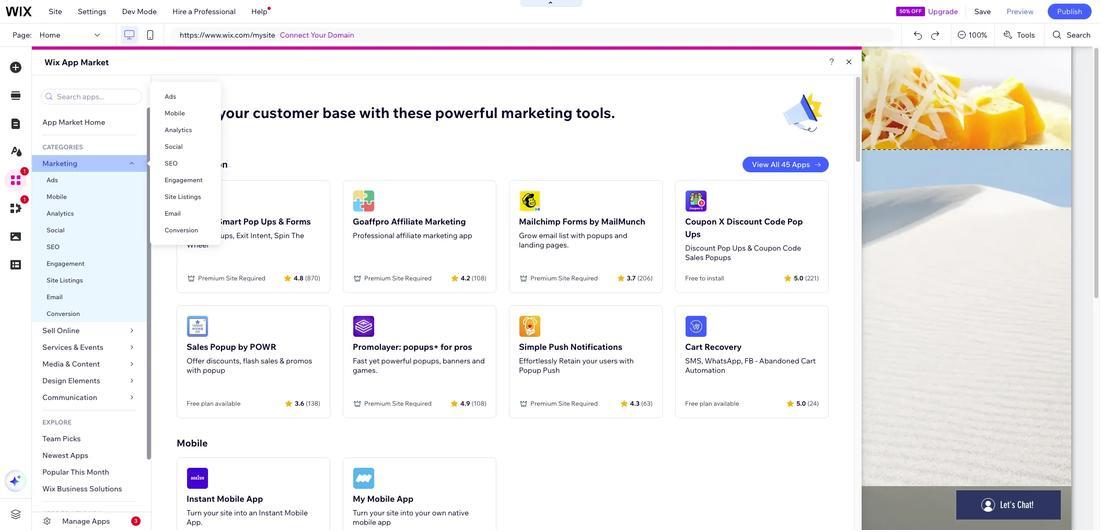 Task type: locate. For each thing, give the bounding box(es) containing it.
site listings up poptin:
[[165, 193, 201, 201]]

premium site required down 'games.'
[[364, 400, 432, 408]]

into inside my mobile app turn your site into your own native mobile app
[[400, 509, 414, 518]]

premium site required down pages.
[[530, 274, 598, 282]]

mobile link for social link associated with the right engagement link "seo" link
[[150, 105, 221, 122]]

app inside instant mobile app turn your site into an instant mobile app.
[[246, 494, 263, 504]]

site listings for the left engagement link
[[47, 276, 83, 284]]

apps right help
[[92, 517, 110, 526]]

1 horizontal spatial engagement link
[[150, 172, 221, 189]]

premium for fast
[[364, 400, 391, 408]]

marketing inside marketing grow your customer base with these powerful marketing tools.
[[177, 88, 222, 100]]

publish
[[1057, 7, 1082, 16]]

2 available from the left
[[714, 400, 739, 408]]

5.0 left (24)
[[797, 400, 806, 407]]

conversion link up online
[[32, 306, 147, 322]]

email link up wheel on the left of page
[[150, 205, 221, 222]]

sales up offer
[[187, 342, 208, 352]]

landing
[[519, 240, 544, 250]]

5.0 (221)
[[794, 274, 819, 282]]

site listings up online
[[47, 276, 83, 284]]

required for email
[[571, 274, 598, 282]]

poptin:
[[187, 216, 215, 227]]

0 horizontal spatial by
[[238, 342, 248, 352]]

2 forms from the left
[[563, 216, 588, 227]]

1 horizontal spatial site listings
[[165, 193, 201, 201]]

0 vertical spatial market
[[80, 57, 109, 67]]

0 horizontal spatial ups
[[261, 216, 277, 227]]

1 vertical spatial ups
[[685, 229, 701, 239]]

my mobile app logo image
[[353, 468, 375, 490]]

sales popup by powr offer discounts, flash sales & promos with popup
[[187, 342, 312, 375]]

analytics link for social link associated with the right engagement link "seo" link
[[150, 122, 221, 139]]

plan down automation
[[700, 400, 712, 408]]

2 horizontal spatial email
[[187, 231, 205, 240]]

off
[[911, 8, 922, 15]]

0 horizontal spatial site listings
[[47, 276, 83, 284]]

home up wix app market in the left of the page
[[40, 30, 60, 40]]

(24)
[[808, 400, 819, 407]]

mailchimp forms by mailmunch grow email list with popups and landing pages.
[[519, 216, 645, 250]]

0 horizontal spatial social
[[47, 226, 65, 234]]

view
[[752, 160, 769, 169]]

app
[[459, 231, 472, 240], [378, 518, 391, 527]]

professional right 'a'
[[194, 7, 236, 16]]

1 horizontal spatial seo
[[165, 159, 178, 167]]

1 vertical spatial cart
[[801, 356, 816, 366]]

by inside sales popup by powr offer discounts, flash sales & promos with popup
[[238, 342, 248, 352]]

0 vertical spatial marketing
[[501, 103, 573, 122]]

0 vertical spatial ads link
[[150, 88, 221, 105]]

premium site required for &
[[198, 274, 266, 282]]

& up spin
[[278, 216, 284, 227]]

your inside simple push notifications effortlessly retain your users with popup push
[[582, 356, 598, 366]]

0 horizontal spatial into
[[234, 509, 247, 518]]

1 horizontal spatial engagement
[[165, 176, 203, 184]]

2 vertical spatial marketing
[[425, 216, 466, 227]]

with
[[359, 103, 390, 122], [571, 231, 585, 240], [619, 356, 634, 366], [187, 366, 201, 375]]

1 vertical spatial 1
[[23, 197, 26, 203]]

2 plan from the left
[[700, 400, 712, 408]]

turn down instant mobile app  logo
[[187, 509, 202, 518]]

site listings link up sell online link
[[32, 272, 147, 289]]

https://www.wix.com/mysite connect your domain
[[180, 30, 354, 40]]

home down search apps... field
[[84, 118, 105, 127]]

mobile link for social link associated with "seo" link related to the left engagement link
[[32, 189, 147, 205]]

0 horizontal spatial and
[[472, 356, 485, 366]]

free for sales popup by powr
[[187, 400, 200, 408]]

instant down instant mobile app  logo
[[187, 494, 215, 504]]

1 vertical spatial powerful
[[381, 356, 412, 366]]

2 (108) from the top
[[472, 400, 487, 407]]

into for my mobile app
[[400, 509, 414, 518]]

into left an
[[234, 509, 247, 518]]

0 horizontal spatial powerful
[[381, 356, 412, 366]]

1 forms from the left
[[286, 216, 311, 227]]

1 vertical spatial and
[[472, 356, 485, 366]]

1 vertical spatial (108)
[[472, 400, 487, 407]]

site inside instant mobile app turn your site into an instant mobile app.
[[220, 509, 233, 518]]

turn inside my mobile app turn your site into your own native mobile app
[[353, 509, 368, 518]]

site left an
[[220, 509, 233, 518]]

site down affiliate
[[392, 274, 404, 282]]

to
[[700, 274, 706, 282]]

you
[[89, 510, 103, 518]]

1 available from the left
[[215, 400, 241, 408]]

picks
[[63, 434, 81, 444]]

2 vertical spatial apps
[[92, 517, 110, 526]]

mailmunch
[[601, 216, 645, 227]]

forms up the
[[286, 216, 311, 227]]

powerful inside promolayer: popups+ for pros fast yet powerful popups, banners and games.
[[381, 356, 412, 366]]

popular
[[42, 468, 69, 477]]

and for pros
[[472, 356, 485, 366]]

1 vertical spatial seo link
[[32, 239, 147, 256]]

0 horizontal spatial available
[[215, 400, 241, 408]]

available
[[215, 400, 241, 408], [714, 400, 739, 408]]

1 horizontal spatial marketing
[[501, 103, 573, 122]]

goaffpro
[[353, 216, 389, 227]]

2 into from the left
[[400, 509, 414, 518]]

mobile
[[165, 109, 185, 117], [47, 193, 67, 201], [177, 437, 208, 449], [217, 494, 244, 504], [367, 494, 395, 504], [284, 509, 308, 518]]

cart up sms,
[[685, 342, 703, 352]]

1 horizontal spatial by
[[589, 216, 599, 227]]

wix for wix app market
[[44, 57, 60, 67]]

required down intent,
[[239, 274, 266, 282]]

elements
[[68, 376, 100, 386]]

1 vertical spatial ads link
[[32, 172, 147, 189]]

forms
[[286, 216, 311, 227], [563, 216, 588, 227]]

whatsapp,
[[705, 356, 743, 366]]

engagement for the right engagement link
[[165, 176, 203, 184]]

social link for "seo" link related to the left engagement link
[[32, 222, 147, 239]]

0 horizontal spatial marketing
[[42, 159, 77, 168]]

premium down effortlessly
[[530, 400, 557, 408]]

and for mailmunch
[[615, 231, 627, 240]]

1 horizontal spatial popup
[[519, 366, 541, 375]]

1 vertical spatial wix
[[42, 485, 55, 494]]

seo link
[[150, 155, 221, 172], [32, 239, 147, 256]]

instant
[[187, 494, 215, 504], [259, 509, 283, 518]]

retain
[[559, 356, 581, 366]]

with right list
[[571, 231, 585, 240]]

marketing inside goaffpro affiliate marketing professional affiliate marketing app
[[425, 216, 466, 227]]

conversion
[[177, 158, 228, 170], [165, 226, 198, 234], [47, 310, 80, 318]]

into left own
[[400, 509, 414, 518]]

plan for sms,
[[700, 400, 712, 408]]

conversion up poptin: smart pop ups & forms logo
[[177, 158, 228, 170]]

app market home link
[[32, 114, 147, 131]]

professional inside goaffpro affiliate marketing professional affiliate marketing app
[[353, 231, 395, 240]]

apps
[[792, 160, 810, 169], [70, 451, 88, 460], [92, 517, 110, 526]]

push down simple
[[543, 366, 560, 375]]

and down pros
[[472, 356, 485, 366]]

0 horizontal spatial popup
[[210, 342, 236, 352]]

app right my
[[397, 494, 414, 504]]

ups right popups
[[732, 244, 746, 253]]

0 horizontal spatial app
[[378, 518, 391, 527]]

1 vertical spatial site listings
[[47, 276, 83, 284]]

free plan available down automation
[[685, 400, 739, 408]]

1 horizontal spatial and
[[615, 231, 627, 240]]

premium site required down retain
[[530, 400, 598, 408]]

100% button
[[952, 24, 995, 47]]

0 vertical spatial code
[[764, 216, 786, 227]]

app up an
[[246, 494, 263, 504]]

0 vertical spatial social
[[165, 143, 183, 151]]

site listings link up poptin:
[[150, 189, 221, 205]]

coupon right popups
[[754, 244, 781, 253]]

premium up 'promolayer: popups+ for pros logo'
[[364, 274, 391, 282]]

design
[[42, 376, 66, 386]]

50% off
[[900, 8, 922, 15]]

1 horizontal spatial ups
[[685, 229, 701, 239]]

ads link for mobile link corresponding to social link associated with the right engagement link "seo" link
[[150, 88, 221, 105]]

1 free plan available from the left
[[187, 400, 241, 408]]

0 horizontal spatial ads
[[47, 176, 58, 184]]

0 horizontal spatial engagement
[[47, 260, 84, 268]]

1 vertical spatial marketing
[[42, 159, 77, 168]]

email link for the right engagement link
[[150, 205, 221, 222]]

forms up list
[[563, 216, 588, 227]]

1 horizontal spatial free plan available
[[685, 400, 739, 408]]

upgrade
[[928, 7, 958, 16]]

1 horizontal spatial discount
[[727, 216, 762, 227]]

into inside instant mobile app turn your site into an instant mobile app.
[[234, 509, 247, 518]]

push up retain
[[549, 342, 569, 352]]

0 horizontal spatial ads link
[[32, 172, 147, 189]]

services
[[42, 343, 72, 352]]

0 vertical spatial ups
[[261, 216, 277, 227]]

0 horizontal spatial mobile link
[[32, 189, 147, 205]]

forms inside mailchimp forms by mailmunch grow email list with popups and landing pages.
[[563, 216, 588, 227]]

0 horizontal spatial discount
[[685, 244, 716, 253]]

professional down goaffpro
[[353, 231, 395, 240]]

free plan available down popup
[[187, 400, 241, 408]]

(108) for promolayer: popups+ for pros
[[472, 400, 487, 407]]

5.0 left (221)
[[794, 274, 804, 282]]

free down offer
[[187, 400, 200, 408]]

2 free plan available from the left
[[685, 400, 739, 408]]

discount up to
[[685, 244, 716, 253]]

wix inside wix business solutions link
[[42, 485, 55, 494]]

premium site required down affiliate
[[364, 274, 432, 282]]

0 vertical spatial email link
[[150, 205, 221, 222]]

required down popups,
[[405, 400, 432, 408]]

0 horizontal spatial conversion link
[[32, 306, 147, 322]]

2 turn from the left
[[353, 509, 368, 518]]

solutions
[[89, 485, 122, 494]]

0 vertical spatial 1
[[23, 168, 26, 175]]

games.
[[353, 366, 378, 375]]

forms inside poptin: smart pop ups & forms email popups, exit intent, spin the wheel
[[286, 216, 311, 227]]

site listings link for email link for the right engagement link
[[150, 189, 221, 205]]

mailchimp forms by mailmunch logo image
[[519, 190, 541, 212]]

ups up intent,
[[261, 216, 277, 227]]

1 horizontal spatial professional
[[353, 231, 395, 240]]

site down pages.
[[558, 274, 570, 282]]

1 horizontal spatial grow
[[519, 231, 537, 240]]

4.8
[[294, 274, 303, 282]]

0 horizontal spatial analytics link
[[32, 205, 147, 222]]

1 vertical spatial seo
[[47, 243, 60, 251]]

& right sales
[[280, 356, 284, 366]]

sell online link
[[32, 322, 147, 339]]

seo for "seo" link related to the left engagement link
[[47, 243, 60, 251]]

free left to
[[685, 274, 698, 282]]

1 vertical spatial marketing
[[423, 231, 458, 240]]

0 horizontal spatial instant
[[187, 494, 215, 504]]

0 vertical spatial seo
[[165, 159, 178, 167]]

market up search apps... field
[[80, 57, 109, 67]]

conversion up wheel on the left of page
[[165, 226, 198, 234]]

email inside poptin: smart pop ups & forms email popups, exit intent, spin the wheel
[[187, 231, 205, 240]]

3
[[134, 518, 137, 525]]

conversion up sell online
[[47, 310, 80, 318]]

by
[[589, 216, 599, 227], [238, 342, 248, 352]]

1 vertical spatial email link
[[32, 289, 147, 306]]

2 site from the left
[[386, 509, 399, 518]]

list
[[559, 231, 569, 240]]

3.7
[[627, 274, 636, 282]]

ups down 'coupon x discount code pop ups logo'
[[685, 229, 701, 239]]

by for popup
[[238, 342, 248, 352]]

premium for grow
[[530, 274, 557, 282]]

turn inside instant mobile app turn your site into an instant mobile app.
[[187, 509, 202, 518]]

1
[[23, 168, 26, 175], [23, 197, 26, 203]]

conversion link for email link for the right engagement link
[[150, 222, 221, 239]]

site listings link
[[150, 189, 221, 205], [32, 272, 147, 289]]

1 horizontal spatial instant
[[259, 509, 283, 518]]

marketing for marketing grow your customer base with these powerful marketing tools.
[[177, 88, 222, 100]]

app up '4.2'
[[459, 231, 472, 240]]

ads link for social link associated with "seo" link related to the left engagement link mobile link
[[32, 172, 147, 189]]

1 horizontal spatial seo link
[[150, 155, 221, 172]]

instant mobile app turn your site into an instant mobile app.
[[187, 494, 308, 527]]

popup up discounts,
[[210, 342, 236, 352]]

for
[[441, 342, 452, 352]]

free plan available for sms,
[[685, 400, 739, 408]]

site down retain
[[558, 400, 570, 408]]

1 horizontal spatial email link
[[150, 205, 221, 222]]

premium site required down exit
[[198, 274, 266, 282]]

app inside goaffpro affiliate marketing professional affiliate marketing app
[[459, 231, 472, 240]]

ups
[[261, 216, 277, 227], [685, 229, 701, 239], [732, 244, 746, 253]]

help
[[251, 7, 267, 16]]

wix business solutions link
[[32, 481, 147, 498]]

1 horizontal spatial forms
[[563, 216, 588, 227]]

and inside promolayer: popups+ for pros fast yet powerful popups, banners and games.
[[472, 356, 485, 366]]

0 horizontal spatial seo
[[47, 243, 60, 251]]

by inside mailchimp forms by mailmunch grow email list with popups and landing pages.
[[589, 216, 599, 227]]

free down automation
[[685, 400, 698, 408]]

market
[[80, 57, 109, 67], [59, 118, 83, 127]]

& right media
[[65, 360, 70, 369]]

simple push notifications effortlessly retain your users with popup push
[[519, 342, 634, 375]]

0 vertical spatial site listings
[[165, 193, 201, 201]]

premium down the landing
[[530, 274, 557, 282]]

-
[[755, 356, 758, 366]]

required down affiliate
[[405, 274, 432, 282]]

view all 45 apps
[[752, 160, 810, 169]]

code
[[764, 216, 786, 227], [783, 244, 801, 253]]

with right base
[[359, 103, 390, 122]]

(108)
[[472, 274, 487, 282], [472, 400, 487, 407]]

1 horizontal spatial sales
[[685, 253, 704, 262]]

email link
[[150, 205, 221, 222], [32, 289, 147, 306]]

0 vertical spatial sales
[[685, 253, 704, 262]]

required for forms
[[239, 274, 266, 282]]

popup
[[203, 366, 225, 375]]

1 vertical spatial by
[[238, 342, 248, 352]]

sales inside coupon x discount code pop ups discount pop ups & coupon code sales popups
[[685, 253, 704, 262]]

1 vertical spatial apps
[[70, 451, 88, 460]]

0 vertical spatial grow
[[177, 103, 214, 122]]

email down poptin:
[[187, 231, 205, 240]]

month
[[87, 468, 109, 477]]

email for the right engagement link
[[165, 210, 181, 217]]

ups inside poptin: smart pop ups & forms email popups, exit intent, spin the wheel
[[261, 216, 277, 227]]

1 vertical spatial analytics link
[[32, 205, 147, 222]]

listings for the left engagement link
[[60, 276, 83, 284]]

0 horizontal spatial listings
[[60, 276, 83, 284]]

site right mobile
[[386, 509, 399, 518]]

social link
[[150, 139, 221, 155], [32, 222, 147, 239]]

listings up online
[[60, 276, 83, 284]]

pop
[[243, 216, 259, 227], [787, 216, 803, 227], [717, 244, 731, 253]]

email left poptin: smart pop ups & forms logo
[[165, 210, 181, 217]]

market up categories
[[59, 118, 83, 127]]

analytics link
[[150, 122, 221, 139], [32, 205, 147, 222]]

(108) for goaffpro affiliate marketing
[[472, 274, 487, 282]]

ads for "seo" link related to the left engagement link
[[47, 176, 58, 184]]

conversion for the right engagement link "seo" link
[[165, 226, 198, 234]]

1 horizontal spatial available
[[714, 400, 739, 408]]

0 vertical spatial social link
[[150, 139, 221, 155]]

available for sms,
[[714, 400, 739, 408]]

& left events
[[74, 343, 78, 352]]

1 turn from the left
[[187, 509, 202, 518]]

poptin: smart pop ups & forms logo image
[[187, 190, 209, 212]]

popup inside simple push notifications effortlessly retain your users with popup push
[[519, 366, 541, 375]]

0 vertical spatial marketing
[[177, 88, 222, 100]]

1 horizontal spatial plan
[[700, 400, 712, 408]]

& right popups
[[748, 244, 752, 253]]

social link for the right engagement link "seo" link
[[150, 139, 221, 155]]

1 into from the left
[[234, 509, 247, 518]]

listings for the right engagement link
[[178, 193, 201, 201]]

available down popup
[[215, 400, 241, 408]]

(870)
[[305, 274, 320, 282]]

turn down my
[[353, 509, 368, 518]]

1 site from the left
[[220, 509, 233, 518]]

mailchimp
[[519, 216, 561, 227]]

app right mobile
[[378, 518, 391, 527]]

0 vertical spatial powerful
[[435, 103, 498, 122]]

required for your
[[571, 400, 598, 408]]

premium site required for grow
[[530, 274, 598, 282]]

free plan available for by
[[187, 400, 241, 408]]

available down automation
[[714, 400, 739, 408]]

conversion link up wheel on the left of page
[[150, 222, 221, 239]]

plan down popup
[[201, 400, 214, 408]]

install
[[707, 274, 724, 282]]

automation
[[685, 366, 725, 375]]

1 horizontal spatial cart
[[801, 356, 816, 366]]

email
[[539, 231, 557, 240]]

0 horizontal spatial professional
[[194, 7, 236, 16]]

0 horizontal spatial plan
[[201, 400, 214, 408]]

coupon left x
[[685, 216, 717, 227]]

available for by
[[215, 400, 241, 408]]

5.0 for fb
[[797, 400, 806, 407]]

1 plan from the left
[[201, 400, 214, 408]]

team picks link
[[32, 431, 147, 447]]

site left poptin: smart pop ups & forms logo
[[165, 193, 176, 201]]

with right users
[[619, 356, 634, 366]]

plan for by
[[201, 400, 214, 408]]

0 vertical spatial ads
[[165, 93, 176, 100]]

1 vertical spatial site listings link
[[32, 272, 147, 289]]

1 vertical spatial conversion link
[[32, 306, 147, 322]]

promolayer: popups+ for pros logo image
[[353, 316, 375, 338]]

email link up sell online link
[[32, 289, 147, 306]]

free for cart recovery
[[685, 400, 698, 408]]

0 vertical spatial push
[[549, 342, 569, 352]]

communication link
[[32, 389, 147, 406]]

& inside coupon x discount code pop ups discount pop ups & coupon code sales popups
[[748, 244, 752, 253]]

turn for instant
[[187, 509, 202, 518]]

popups,
[[207, 231, 235, 240]]

1 vertical spatial engagement link
[[32, 256, 147, 272]]

(108) right "4.9"
[[472, 400, 487, 407]]

and down "mailmunch"
[[615, 231, 627, 240]]

0 vertical spatial (108)
[[472, 274, 487, 282]]

1 vertical spatial analytics
[[47, 210, 74, 217]]

0 horizontal spatial cart
[[685, 342, 703, 352]]

site inside my mobile app turn your site into your own native mobile app
[[386, 509, 399, 518]]

cart right abandoned
[[801, 356, 816, 366]]

1 horizontal spatial conversion link
[[150, 222, 221, 239]]

with left popup
[[187, 366, 201, 375]]

site listings for the right engagement link
[[165, 193, 201, 201]]

by for forms
[[589, 216, 599, 227]]

(108) right '4.2'
[[472, 274, 487, 282]]

1 (108) from the top
[[472, 274, 487, 282]]

preview button
[[999, 0, 1042, 23]]

0 horizontal spatial pop
[[243, 216, 259, 227]]

discount right x
[[727, 216, 762, 227]]

apps up this
[[70, 451, 88, 460]]

premium down wheel on the left of page
[[198, 274, 225, 282]]

3.6
[[295, 400, 304, 407]]

wix for wix business solutions
[[42, 485, 55, 494]]

by up popups
[[589, 216, 599, 227]]

site down exit
[[226, 274, 238, 282]]

1 horizontal spatial pop
[[717, 244, 731, 253]]

search
[[1067, 30, 1091, 40]]

0 vertical spatial coupon
[[685, 216, 717, 227]]

premium down 'games.'
[[364, 400, 391, 408]]

yet
[[369, 356, 380, 366]]

wix app market
[[44, 57, 109, 67]]

turn for my
[[353, 509, 368, 518]]

required for yet
[[405, 400, 432, 408]]

simple push notifications logo image
[[519, 316, 541, 338]]

0 horizontal spatial sales
[[187, 342, 208, 352]]

professional
[[194, 7, 236, 16], [353, 231, 395, 240]]

listings up poptin:
[[178, 193, 201, 201]]

required down popups
[[571, 274, 598, 282]]

apps to help you
[[42, 510, 103, 518]]

sales inside sales popup by powr offer discounts, flash sales & promos with popup
[[187, 342, 208, 352]]

popup down simple
[[519, 366, 541, 375]]

1 horizontal spatial email
[[165, 210, 181, 217]]

seo for the right engagement link "seo" link
[[165, 159, 178, 167]]

email for the left engagement link
[[47, 293, 63, 301]]

1 vertical spatial professional
[[353, 231, 395, 240]]

goaffpro affiliate marketing logo image
[[353, 190, 375, 212]]

sales up to
[[685, 253, 704, 262]]

instant right an
[[259, 509, 283, 518]]

premium site required for affiliate
[[364, 274, 432, 282]]

site left settings
[[49, 7, 62, 16]]

and inside mailchimp forms by mailmunch grow email list with popups and landing pages.
[[615, 231, 627, 240]]

premium for affiliate
[[364, 274, 391, 282]]



Task type: describe. For each thing, give the bounding box(es) containing it.
0 horizontal spatial coupon
[[685, 216, 717, 227]]

(221)
[[805, 274, 819, 282]]

2 vertical spatial ups
[[732, 244, 746, 253]]

marketing link
[[32, 155, 147, 172]]

instant mobile app  logo image
[[187, 468, 209, 490]]

marketing for marketing
[[42, 159, 77, 168]]

site up sell at bottom
[[47, 276, 58, 284]]

1 vertical spatial market
[[59, 118, 83, 127]]

flash
[[243, 356, 259, 366]]

native
[[448, 509, 469, 518]]

powr
[[250, 342, 276, 352]]

cart recovery logo image
[[685, 316, 707, 338]]

to
[[61, 510, 70, 518]]

1 horizontal spatial analytics
[[165, 126, 192, 134]]

https://www.wix.com/mysite
[[180, 30, 275, 40]]

content
[[72, 360, 100, 369]]

coupon x discount code pop ups discount pop ups & coupon code sales popups
[[685, 216, 803, 262]]

sell
[[42, 326, 55, 336]]

dev mode
[[122, 7, 157, 16]]

own
[[432, 509, 446, 518]]

site listings link for the left engagement link's email link
[[32, 272, 147, 289]]

affiliate
[[391, 216, 423, 227]]

site down promolayer: popups+ for pros fast yet powerful popups, banners and games.
[[392, 400, 404, 408]]

1 vertical spatial social
[[47, 226, 65, 234]]

connect
[[280, 30, 309, 40]]

premium for &
[[198, 274, 225, 282]]

app up search apps... field
[[62, 57, 79, 67]]

poptin: smart pop ups & forms email popups, exit intent, spin the wheel
[[187, 216, 311, 250]]

pros
[[454, 342, 472, 352]]

1 horizontal spatial coupon
[[754, 244, 781, 253]]

with inside mailchimp forms by mailmunch grow email list with popups and landing pages.
[[571, 231, 585, 240]]

apps
[[42, 510, 59, 518]]

save
[[974, 7, 991, 16]]

wheel
[[187, 240, 208, 250]]

(138)
[[306, 400, 320, 407]]

marketing inside goaffpro affiliate marketing professional affiliate marketing app
[[423, 231, 458, 240]]

wix business solutions
[[42, 485, 122, 494]]

smart
[[217, 216, 241, 227]]

intent,
[[250, 231, 273, 240]]

sell online
[[42, 326, 80, 336]]

powerful inside marketing grow your customer base with these powerful marketing tools.
[[435, 103, 498, 122]]

communication
[[42, 393, 99, 402]]

Search apps... field
[[54, 89, 139, 104]]

this
[[71, 468, 85, 477]]

4.3 (63)
[[630, 400, 653, 407]]

popular this month
[[42, 468, 109, 477]]

premium for retain
[[530, 400, 557, 408]]

sales popup by powr logo image
[[187, 316, 209, 338]]

grow inside marketing grow your customer base with these powerful marketing tools.
[[177, 103, 214, 122]]

2 1 button from the top
[[5, 195, 29, 220]]

discounts,
[[206, 356, 241, 366]]

1 1 from the top
[[23, 168, 26, 175]]

save button
[[967, 0, 999, 23]]

popup inside sales popup by powr offer discounts, flash sales & promos with popup
[[210, 342, 236, 352]]

1 vertical spatial instant
[[259, 509, 283, 518]]

your inside marketing grow your customer base with these powerful marketing tools.
[[218, 103, 249, 122]]

0 vertical spatial discount
[[727, 216, 762, 227]]

engagement for the left engagement link
[[47, 260, 84, 268]]

0 vertical spatial professional
[[194, 7, 236, 16]]

your inside instant mobile app turn your site into an instant mobile app.
[[203, 509, 219, 518]]

mobile inside my mobile app turn your site into your own native mobile app
[[367, 494, 395, 504]]

free for coupon x discount code pop ups
[[685, 274, 698, 282]]

& inside poptin: smart pop ups & forms email popups, exit intent, spin the wheel
[[278, 216, 284, 227]]

seo link for the right engagement link
[[150, 155, 221, 172]]

2 horizontal spatial apps
[[792, 160, 810, 169]]

pages.
[[546, 240, 569, 250]]

with inside simple push notifications effortlessly retain your users with popup push
[[619, 356, 634, 366]]

coupon x discount code pop ups logo image
[[685, 190, 707, 212]]

x
[[719, 216, 725, 227]]

app inside my mobile app turn your site into your own native mobile app
[[397, 494, 414, 504]]

2 1 from the top
[[23, 197, 26, 203]]

apps for newest apps
[[70, 451, 88, 460]]

search button
[[1045, 24, 1100, 47]]

popups
[[705, 253, 731, 262]]

tools button
[[995, 24, 1044, 47]]

4.2
[[461, 274, 470, 282]]

45
[[781, 160, 790, 169]]

3.6 (138)
[[295, 400, 320, 407]]

seo link for the left engagement link
[[32, 239, 147, 256]]

services & events
[[42, 343, 103, 352]]

tools.
[[576, 103, 615, 122]]

domain
[[328, 30, 354, 40]]

1 vertical spatial home
[[84, 118, 105, 127]]

app inside my mobile app turn your site into your own native mobile app
[[378, 518, 391, 527]]

site for my
[[386, 509, 399, 518]]

apps for manage apps
[[92, 517, 110, 526]]

0 horizontal spatial analytics
[[47, 210, 74, 217]]

0 vertical spatial conversion
[[177, 158, 228, 170]]

app.
[[187, 518, 203, 527]]

settings
[[78, 7, 106, 16]]

email link for the left engagement link
[[32, 289, 147, 306]]

marketing grow your customer base with these powerful marketing tools.
[[177, 88, 615, 122]]

fb
[[745, 356, 754, 366]]

media
[[42, 360, 64, 369]]

app up categories
[[42, 118, 57, 127]]

2 horizontal spatial pop
[[787, 216, 803, 227]]

explore
[[42, 419, 72, 426]]

premium site required for fast
[[364, 400, 432, 408]]

all
[[771, 160, 780, 169]]

marketing inside marketing grow your customer base with these powerful marketing tools.
[[501, 103, 573, 122]]

tools
[[1017, 30, 1035, 40]]

manage apps
[[62, 517, 110, 526]]

with inside sales popup by powr offer discounts, flash sales & promos with popup
[[187, 366, 201, 375]]

preview
[[1007, 7, 1034, 16]]

manage
[[62, 517, 90, 526]]

ads for the right engagement link "seo" link
[[165, 93, 176, 100]]

popular this month link
[[32, 464, 147, 481]]

team
[[42, 434, 61, 444]]

services & events link
[[32, 339, 147, 356]]

popups,
[[413, 356, 441, 366]]

4.2 (108)
[[461, 274, 487, 282]]

newest apps
[[42, 451, 88, 460]]

a
[[188, 7, 192, 16]]

help
[[71, 510, 87, 518]]

0 horizontal spatial engagement link
[[32, 256, 147, 272]]

0 vertical spatial cart
[[685, 342, 703, 352]]

app market home
[[42, 118, 105, 127]]

1 1 button from the top
[[5, 167, 29, 191]]

notifications
[[570, 342, 622, 352]]

media & content
[[42, 360, 100, 369]]

view all 45 apps link
[[743, 157, 829, 172]]

conversion link for the left engagement link's email link
[[32, 306, 147, 322]]

1 vertical spatial push
[[543, 366, 560, 375]]

online
[[57, 326, 80, 336]]

into for instant mobile app
[[234, 509, 247, 518]]

effortlessly
[[519, 356, 557, 366]]

conversion for "seo" link related to the left engagement link
[[47, 310, 80, 318]]

& inside sales popup by powr offer discounts, flash sales & promos with popup
[[280, 356, 284, 366]]

5.0 (24)
[[797, 400, 819, 407]]

1 vertical spatial code
[[783, 244, 801, 253]]

required for marketing
[[405, 274, 432, 282]]

customer
[[253, 103, 319, 122]]

premium site required for retain
[[530, 400, 598, 408]]

cart recovery sms, whatsapp, fb - abandoned cart automation
[[685, 342, 816, 375]]

spin
[[274, 231, 290, 240]]

site for instant
[[220, 509, 233, 518]]

with inside marketing grow your customer base with these powerful marketing tools.
[[359, 103, 390, 122]]

design elements
[[42, 376, 100, 386]]

my
[[353, 494, 365, 504]]

(63)
[[641, 400, 653, 407]]

goaffpro affiliate marketing professional affiliate marketing app
[[353, 216, 472, 240]]

users
[[599, 356, 618, 366]]

pop inside poptin: smart pop ups & forms email popups, exit intent, spin the wheel
[[243, 216, 259, 227]]

1 horizontal spatial social
[[165, 143, 183, 151]]

hire
[[173, 7, 187, 16]]

analytics link for social link associated with "seo" link related to the left engagement link
[[32, 205, 147, 222]]

mode
[[137, 7, 157, 16]]

100%
[[969, 30, 987, 40]]

grow inside mailchimp forms by mailmunch grow email list with popups and landing pages.
[[519, 231, 537, 240]]

5.0 for pop
[[794, 274, 804, 282]]

3.7 (206)
[[627, 274, 653, 282]]

0 horizontal spatial home
[[40, 30, 60, 40]]



Task type: vqa. For each thing, say whether or not it's contained in the screenshot.
the bottom Add
no



